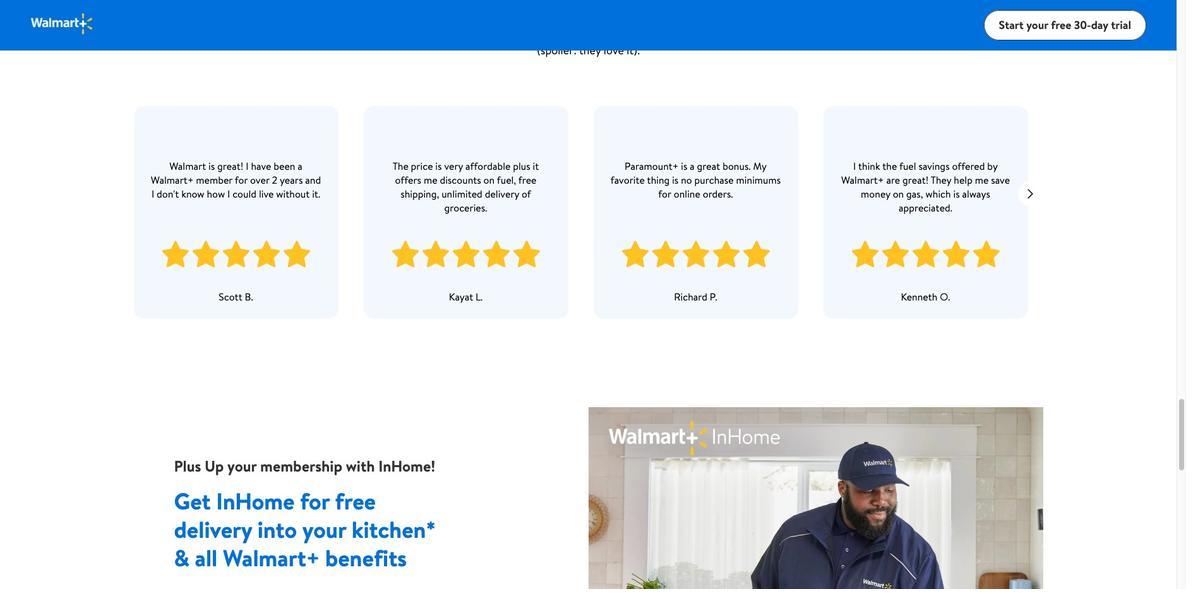 Task type: locate. For each thing, give the bounding box(es) containing it.
on left "gas,"
[[893, 187, 905, 201]]

4 stars image from the left
[[850, 235, 1002, 275]]

kenneth
[[902, 290, 938, 304]]

0 vertical spatial of
[[764, 27, 775, 42]]

i think the fuel savings offered by walmart+ are great! they help me save money on gas, which is always appreciated.
[[842, 159, 1011, 215]]

trial
[[1112, 17, 1132, 33]]

walmart+ for walmart
[[151, 173, 194, 187]]

word
[[404, 27, 429, 42]]

benefits inside don't take our word for it—our members were happy to share about the value & benefits of a membership (spoiler: they love it).
[[722, 27, 762, 42]]

the left value at the right of page
[[664, 27, 680, 42]]

1 vertical spatial your
[[228, 456, 257, 477]]

1 horizontal spatial walmart+
[[223, 543, 320, 574]]

1 vertical spatial the
[[883, 159, 898, 173]]

1 vertical spatial benefits
[[325, 543, 407, 574]]

great! inside i think the fuel savings offered by walmart+ are great! they help me save money on gas, which is always appreciated.
[[903, 173, 929, 187]]

0 horizontal spatial great!
[[217, 159, 244, 173]]

they
[[931, 173, 952, 187]]

our
[[385, 27, 401, 42]]

1 horizontal spatial membership
[[786, 27, 847, 42]]

i left think
[[854, 159, 857, 173]]

is
[[209, 159, 215, 173], [436, 159, 442, 173], [681, 159, 688, 173], [673, 173, 679, 187], [954, 187, 961, 201]]

free right fuel,
[[519, 173, 537, 187]]

about
[[633, 27, 661, 42]]

inhome!
[[379, 456, 436, 477]]

happy
[[559, 27, 588, 42]]

0 horizontal spatial walmart+
[[151, 173, 194, 187]]

for left 'online'
[[659, 187, 672, 201]]

it
[[533, 159, 539, 173]]

stars image
[[160, 235, 312, 275], [390, 235, 542, 275], [620, 235, 772, 275], [850, 235, 1002, 275]]

the inside i think the fuel savings offered by walmart+ are great! they help me save money on gas, which is always appreciated.
[[883, 159, 898, 173]]

your
[[1027, 17, 1049, 33], [228, 456, 257, 477], [303, 514, 346, 546]]

me right the help
[[976, 173, 989, 187]]

0 horizontal spatial benefits
[[325, 543, 407, 574]]

take
[[361, 27, 382, 42]]

2 horizontal spatial free
[[1052, 17, 1072, 33]]

to
[[591, 27, 601, 42]]

money
[[862, 187, 891, 201]]

great!
[[217, 159, 244, 173], [903, 173, 929, 187]]

on left fuel,
[[484, 173, 495, 187]]

how
[[207, 187, 225, 201]]

2
[[272, 173, 278, 187]]

is inside i think the fuel savings offered by walmart+ are great! they help me save money on gas, which is always appreciated.
[[954, 187, 961, 201]]

stars image up kenneth o. at the right of page
[[850, 235, 1002, 275]]

30-
[[1075, 17, 1092, 33]]

benefits inside get inhome for free delivery into your kitchen* & all walmart+ benefits
[[325, 543, 407, 574]]

2 horizontal spatial your
[[1027, 17, 1049, 33]]

on inside i think the fuel savings offered by walmart+ are great! they help me save money on gas, which is always appreciated.
[[893, 187, 905, 201]]

on
[[484, 173, 495, 187], [893, 187, 905, 201]]

1 horizontal spatial benefits
[[722, 27, 762, 42]]

0 horizontal spatial membership
[[260, 456, 343, 477]]

start your free 30-day trial
[[1000, 17, 1132, 33]]

your right the start at the top right of page
[[1027, 17, 1049, 33]]

free inside button
[[1052, 17, 1072, 33]]

stars image up scott b.
[[160, 235, 312, 275]]

paramount+ is a great bonus. my favorite thing is no purchase minimums for online orders.
[[611, 159, 781, 201]]

walmart+ down inhome on the left bottom of page
[[223, 543, 320, 574]]

have
[[251, 159, 271, 173]]

stars image up richard p.
[[620, 235, 772, 275]]

value
[[683, 27, 709, 42]]

your right up
[[228, 456, 257, 477]]

o.
[[941, 290, 951, 304]]

0 vertical spatial delivery
[[485, 187, 520, 201]]

delivery
[[485, 187, 520, 201], [174, 514, 252, 546]]

0 vertical spatial the
[[664, 27, 680, 42]]

walmart+ inside walmart is great! i have been a walmart+ member for over 2 years and i don't know how i could live without it.
[[151, 173, 194, 187]]

0 vertical spatial your
[[1027, 17, 1049, 33]]

get inhome for free delivery into your kitchen* & all walmart+ benefits
[[174, 486, 436, 574]]

0 horizontal spatial me
[[424, 173, 438, 187]]

whitespace image
[[823, 319, 1044, 408]]

0 horizontal spatial on
[[484, 173, 495, 187]]

of inside don't take our word for it—our members were happy to share about the value & benefits of a membership (spoiler: they love it).
[[764, 27, 775, 42]]

& right value at the right of page
[[711, 27, 719, 42]]

2 stars image from the left
[[390, 235, 542, 275]]

plus up your membership with inhome!
[[174, 456, 436, 477]]

me
[[424, 173, 438, 187], [976, 173, 989, 187]]

the left fuel
[[883, 159, 898, 173]]

inhome image
[[589, 408, 1044, 590]]

1 horizontal spatial &
[[711, 27, 719, 42]]

i inside i think the fuel savings offered by walmart+ are great! they help me save money on gas, which is always appreciated.
[[854, 159, 857, 173]]

is right which
[[954, 187, 961, 201]]

think
[[859, 159, 881, 173]]

help
[[955, 173, 973, 187]]

purchase
[[695, 173, 734, 187]]

a
[[778, 27, 783, 42], [298, 159, 303, 173], [690, 159, 695, 173]]

which
[[926, 187, 952, 201]]

1 horizontal spatial on
[[893, 187, 905, 201]]

1 horizontal spatial your
[[303, 514, 346, 546]]

stars image for kayat
[[390, 235, 542, 275]]

0 horizontal spatial delivery
[[174, 514, 252, 546]]

1 horizontal spatial great!
[[903, 173, 929, 187]]

your right into
[[303, 514, 346, 546]]

0 vertical spatial free
[[1052, 17, 1072, 33]]

2 vertical spatial your
[[303, 514, 346, 546]]

shipping,
[[401, 187, 439, 201]]

stars image up kayat l.
[[390, 235, 542, 275]]

the
[[664, 27, 680, 42], [883, 159, 898, 173]]

stars image for richard
[[620, 235, 772, 275]]

& left all
[[174, 543, 190, 574]]

walmart+ for i
[[842, 173, 885, 187]]

walmart+ left member
[[151, 173, 194, 187]]

live
[[259, 187, 274, 201]]

don't
[[331, 27, 359, 42]]

0 horizontal spatial of
[[522, 187, 531, 201]]

3 stars image from the left
[[620, 235, 772, 275]]

2 vertical spatial free
[[335, 486, 376, 518]]

they
[[580, 42, 601, 58]]

for left over in the top of the page
[[235, 173, 248, 187]]

for
[[431, 27, 446, 42], [235, 173, 248, 187], [659, 187, 672, 201], [300, 486, 330, 518]]

1 stars image from the left
[[160, 235, 312, 275]]

offers
[[395, 173, 422, 187]]

me inside the price is very affordable plus it offers me discounts on fuel, free shipping, unlimited delivery of groceries.
[[424, 173, 438, 187]]

0 horizontal spatial &
[[174, 543, 190, 574]]

get
[[174, 486, 211, 518]]

1 vertical spatial &
[[174, 543, 190, 574]]

2 me from the left
[[976, 173, 989, 187]]

favorite
[[611, 173, 645, 187]]

0 horizontal spatial the
[[664, 27, 680, 42]]

0 vertical spatial &
[[711, 27, 719, 42]]

is left very
[[436, 159, 442, 173]]

very
[[445, 159, 463, 173]]

2 horizontal spatial a
[[778, 27, 783, 42]]

1 horizontal spatial free
[[519, 173, 537, 187]]

always
[[963, 187, 991, 201]]

1 horizontal spatial delivery
[[485, 187, 520, 201]]

great! right are
[[903, 173, 929, 187]]

is right 'walmart'
[[209, 159, 215, 173]]

1 me from the left
[[424, 173, 438, 187]]

benefits
[[722, 27, 762, 42], [325, 543, 407, 574]]

1 horizontal spatial a
[[690, 159, 695, 173]]

0 horizontal spatial a
[[298, 159, 303, 173]]

1 horizontal spatial me
[[976, 173, 989, 187]]

1 vertical spatial delivery
[[174, 514, 252, 546]]

i left don't
[[152, 187, 154, 201]]

for inside don't take our word for it—our members were happy to share about the value & benefits of a membership (spoiler: they love it).
[[431, 27, 446, 42]]

free left 30-
[[1052, 17, 1072, 33]]

it—our
[[449, 27, 481, 42]]

richard p.
[[675, 290, 718, 304]]

stars image for kenneth
[[850, 235, 1002, 275]]

1 vertical spatial free
[[519, 173, 537, 187]]

for down plus up your membership with inhome!
[[300, 486, 330, 518]]

1 horizontal spatial of
[[764, 27, 775, 42]]

1 horizontal spatial the
[[883, 159, 898, 173]]

2 horizontal spatial walmart+
[[842, 173, 885, 187]]

membership
[[786, 27, 847, 42], [260, 456, 343, 477]]

0 vertical spatial membership
[[786, 27, 847, 42]]

me right offers
[[424, 173, 438, 187]]

bonus.
[[723, 159, 751, 173]]

free down with
[[335, 486, 376, 518]]

kayat
[[449, 290, 474, 304]]

free
[[1052, 17, 1072, 33], [519, 173, 537, 187], [335, 486, 376, 518]]

for right word
[[431, 27, 446, 42]]

walmart+ left are
[[842, 173, 885, 187]]

is inside the price is very affordable plus it offers me discounts on fuel, free shipping, unlimited delivery of groceries.
[[436, 159, 442, 173]]

could
[[233, 187, 257, 201]]

next slide for default mlp - new walmart plus testimonial 1 module, 9.29.22 list image
[[1019, 181, 1044, 206]]

walmart+
[[151, 173, 194, 187], [842, 173, 885, 187], [223, 543, 320, 574]]

of inside the price is very affordable plus it offers me discounts on fuel, free shipping, unlimited delivery of groceries.
[[522, 187, 531, 201]]

walmart+ inside i think the fuel savings offered by walmart+ are great! they help me save money on gas, which is always appreciated.
[[842, 173, 885, 187]]

it).
[[627, 42, 640, 58]]

p.
[[710, 290, 718, 304]]

1 vertical spatial of
[[522, 187, 531, 201]]

0 vertical spatial benefits
[[722, 27, 762, 42]]

fuel,
[[497, 173, 517, 187]]

great! left have on the top of page
[[217, 159, 244, 173]]

i right "how"
[[228, 187, 230, 201]]

0 horizontal spatial free
[[335, 486, 376, 518]]



Task type: vqa. For each thing, say whether or not it's contained in the screenshot.
$72.99 to the bottom
no



Task type: describe. For each thing, give the bounding box(es) containing it.
been
[[274, 159, 295, 173]]

for inside walmart is great! i have been a walmart+ member for over 2 years and i don't know how i could live without it.
[[235, 173, 248, 187]]

inhome
[[216, 486, 295, 518]]

for inside get inhome for free delivery into your kitchen* & all walmart+ benefits
[[300, 486, 330, 518]]

orders.
[[703, 187, 734, 201]]

for inside paramount+ is a great bonus. my favorite thing is no purchase minimums for online orders.
[[659, 187, 672, 201]]

is left the no
[[673, 173, 679, 187]]

on inside the price is very affordable plus it offers me discounts on fuel, free shipping, unlimited delivery of groceries.
[[484, 173, 495, 187]]

walmart
[[169, 159, 206, 173]]

plus
[[513, 159, 531, 173]]

great! inside walmart is great! i have been a walmart+ member for over 2 years and i don't know how i could live without it.
[[217, 159, 244, 173]]

(spoiler:
[[537, 42, 577, 58]]

& inside don't take our word for it—our members were happy to share about the value & benefits of a membership (spoiler: they love it).
[[711, 27, 719, 42]]

my
[[754, 159, 767, 173]]

walmart+ image
[[30, 12, 94, 35]]

of for benefits
[[764, 27, 775, 42]]

members
[[483, 27, 529, 42]]

delivery inside the price is very affordable plus it offers me discounts on fuel, free shipping, unlimited delivery of groceries.
[[485, 187, 520, 201]]

member
[[196, 173, 233, 187]]

minimums
[[737, 173, 781, 187]]

a inside paramount+ is a great bonus. my favorite thing is no purchase minimums for online orders.
[[690, 159, 695, 173]]

with
[[346, 456, 375, 477]]

your inside button
[[1027, 17, 1049, 33]]

without
[[276, 187, 310, 201]]

i left have on the top of page
[[246, 159, 249, 173]]

into
[[258, 514, 297, 546]]

scott b.
[[219, 290, 253, 304]]

paramount+
[[625, 159, 679, 173]]

years
[[280, 173, 303, 187]]

b.
[[245, 290, 253, 304]]

richard
[[675, 290, 708, 304]]

it.
[[312, 187, 321, 201]]

over
[[250, 173, 270, 187]]

free inside the price is very affordable plus it offers me discounts on fuel, free shipping, unlimited delivery of groceries.
[[519, 173, 537, 187]]

a inside don't take our word for it—our members were happy to share about the value & benefits of a membership (spoiler: they love it).
[[778, 27, 783, 42]]

walmart+ inside get inhome for free delivery into your kitchen* & all walmart+ benefits
[[223, 543, 320, 574]]

l.
[[476, 290, 483, 304]]

price
[[411, 159, 433, 173]]

are
[[887, 173, 901, 187]]

online
[[674, 187, 701, 201]]

day
[[1092, 17, 1109, 33]]

stars image for scott
[[160, 235, 312, 275]]

don't take our word for it—our members were happy to share about the value & benefits of a membership (spoiler: they love it).
[[331, 27, 847, 58]]

& inside get inhome for free delivery into your kitchen* & all walmart+ benefits
[[174, 543, 190, 574]]

don't
[[157, 187, 179, 201]]

of for delivery
[[522, 187, 531, 201]]

start
[[1000, 17, 1024, 33]]

thing
[[648, 173, 670, 187]]

the inside don't take our word for it—our members were happy to share about the value & benefits of a membership (spoiler: they love it).
[[664, 27, 680, 42]]

kenneth o.
[[902, 290, 951, 304]]

share
[[604, 27, 630, 42]]

save
[[992, 173, 1011, 187]]

fuel
[[900, 159, 917, 173]]

is inside walmart is great! i have been a walmart+ member for over 2 years and i don't know how i could live without it.
[[209, 159, 215, 173]]

kayat l.
[[449, 290, 483, 304]]

great
[[698, 159, 721, 173]]

know
[[181, 187, 205, 201]]

plus
[[174, 456, 201, 477]]

me inside i think the fuel savings offered by walmart+ are great! they help me save money on gas, which is always appreciated.
[[976, 173, 989, 187]]

were
[[532, 27, 556, 42]]

up
[[205, 456, 224, 477]]

walmart is great! i have been a walmart+ member for over 2 years and i don't know how i could live without it.
[[151, 159, 321, 201]]

offered
[[953, 159, 986, 173]]

the
[[393, 159, 409, 173]]

the price is very affordable plus it offers me discounts on fuel, free shipping, unlimited delivery of groceries.
[[393, 159, 539, 215]]

savings
[[919, 159, 950, 173]]

membership inside don't take our word for it—our members were happy to share about the value & benefits of a membership (spoiler: they love it).
[[786, 27, 847, 42]]

gas,
[[907, 187, 924, 201]]

groceries.
[[445, 201, 488, 215]]

is left great
[[681, 159, 688, 173]]

delivery inside get inhome for free delivery into your kitchen* & all walmart+ benefits
[[174, 514, 252, 546]]

discounts
[[440, 173, 481, 187]]

appreciated.
[[899, 201, 953, 215]]

love
[[604, 42, 624, 58]]

your inside get inhome for free delivery into your kitchen* & all walmart+ benefits
[[303, 514, 346, 546]]

0 horizontal spatial your
[[228, 456, 257, 477]]

all
[[195, 543, 218, 574]]

free inside get inhome for free delivery into your kitchen* & all walmart+ benefits
[[335, 486, 376, 518]]

unlimited
[[442, 187, 483, 201]]

1 vertical spatial membership
[[260, 456, 343, 477]]

kitchen*
[[352, 514, 436, 546]]

by
[[988, 159, 999, 173]]

no
[[681, 173, 693, 187]]

start your free 30-day trial button
[[984, 10, 1147, 40]]

affordable
[[466, 159, 511, 173]]

a inside walmart is great! i have been a walmart+ member for over 2 years and i don't know how i could live without it.
[[298, 159, 303, 173]]

scott
[[219, 290, 243, 304]]

and
[[305, 173, 321, 187]]



